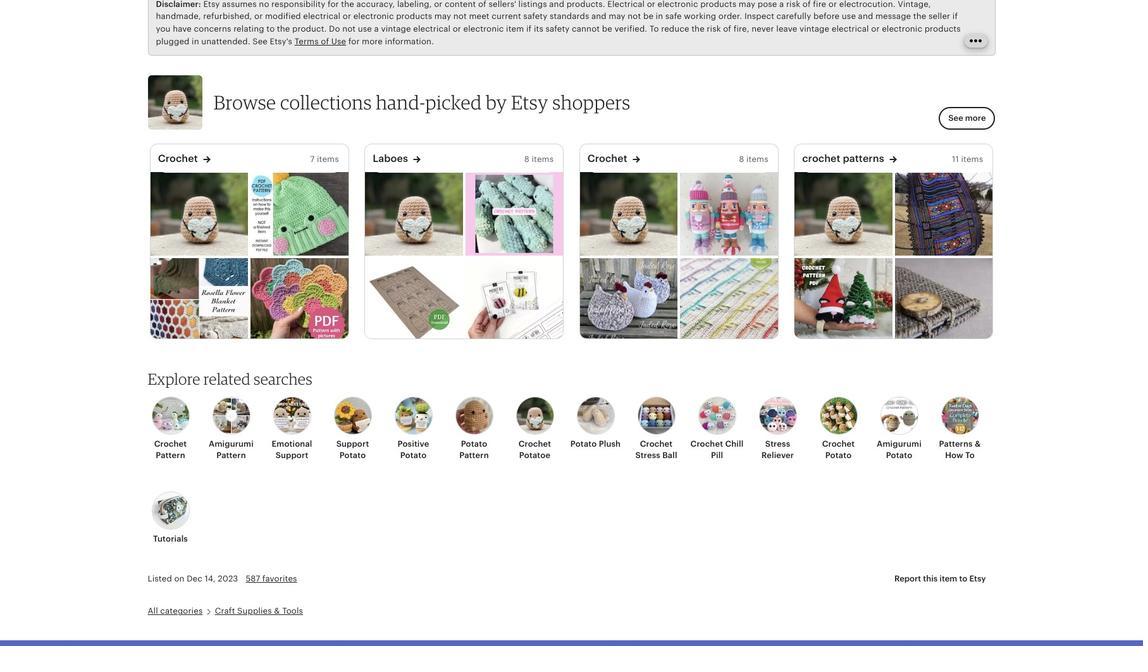 Task type: vqa. For each thing, say whether or not it's contained in the screenshot.
top SUPPORT
yes



Task type: locate. For each thing, give the bounding box(es) containing it.
safety down listings
[[524, 12, 548, 21]]

item
[[506, 24, 524, 34], [940, 574, 958, 584]]

0 vertical spatial &
[[975, 439, 981, 449]]

the down working
[[692, 24, 705, 34]]

potato inside crochet potato
[[826, 451, 852, 460]]

vintage up "information."
[[381, 24, 411, 34]]

1 vertical spatial in
[[192, 36, 199, 46]]

0 horizontal spatial &
[[274, 607, 280, 616]]

jaycee the emotional support potato - amigurumi pdf pattern image for rosella flower crochet pattern (us&uk terms), crochet hexagon pattern, baby blanket pattern, blanket pattern, afghan pattern image
[[151, 172, 248, 256]]

0 horizontal spatial in
[[192, 36, 199, 46]]

0 horizontal spatial and
[[550, 0, 565, 9]]

0 vertical spatial if
[[953, 12, 959, 21]]

1 vertical spatial products
[[396, 12, 433, 21]]

potato left how
[[887, 451, 913, 460]]

1 horizontal spatial for
[[349, 36, 360, 46]]

if left "its"
[[527, 24, 532, 34]]

1 horizontal spatial item
[[940, 574, 958, 584]]

3 jaycee the emotional support potato - amigurumi pdf pattern image from the left
[[580, 172, 678, 256]]

use down electrocution.
[[842, 12, 857, 21]]

message
[[876, 12, 912, 21]]

potato inside support potato
[[340, 451, 366, 460]]

not up verified.
[[628, 12, 642, 21]]

be right cannot at the right of page
[[602, 24, 613, 34]]

a up terms of use for more information.
[[374, 24, 379, 34]]

& left tools on the bottom left of the page
[[274, 607, 280, 616]]

0 vertical spatial see
[[253, 36, 268, 46]]

1 vertical spatial support
[[276, 451, 309, 460]]

4 jaycee the emotional support potato - amigurumi pdf pattern image from the left
[[795, 172, 893, 256]]

stress
[[766, 439, 791, 449], [636, 451, 661, 460]]

to inside the etsy assumes no responsibility for the accuracy, labeling, or content of sellers' listings and products. electrical or electronic products may pose a risk of fire or electrocution. vintage, handmade, refurbished, or modified electrical or electronic products may not meet current safety standards and may not be in safe working order. inspect carefully before use and message the seller if you have concerns relating to the product. do not use a vintage electrical or electronic item if its safety cannot be verified. to reduce the risk of fire, never leave vintage electrical or electronic products plugged in unattended. see etsy's
[[267, 24, 275, 34]]

8 up the 3 nutcrackers amigurumi crochet pattern pdf in english image
[[740, 155, 745, 164]]

1 horizontal spatial a
[[780, 0, 785, 9]]

items for froggy fold over beanie hat crochet pattern, crochet hat pattern, kawaii frog hat, crochet beanie 'image'
[[317, 155, 339, 164]]

1 horizontal spatial electrical
[[414, 24, 451, 34]]

0 horizontal spatial stress
[[636, 451, 661, 460]]

to up etsy's
[[267, 24, 275, 34]]

3 items from the left
[[747, 155, 769, 164]]

refurbished,
[[203, 12, 252, 21]]

if
[[953, 12, 959, 21], [527, 24, 532, 34]]

potato left plush
[[571, 439, 597, 449]]

0 vertical spatial safety
[[524, 12, 548, 21]]

1 vertical spatial a
[[374, 24, 379, 34]]

products down seller
[[925, 24, 961, 34]]

pickle crochet pattern, cute crochet pattern, beginner friendly, market prep, crochet ideas, cute birthday gift image
[[466, 172, 564, 256]]

support down emotional
[[276, 451, 309, 460]]

be up verified.
[[644, 12, 654, 21]]

1 vertical spatial stress
[[636, 451, 661, 460]]

may down content
[[435, 12, 451, 21]]

items up the pickle crochet pattern, cute crochet pattern, beginner friendly, market prep, crochet ideas, cute birthday gift image on the top left of page
[[532, 155, 554, 164]]

crochet inside crochet stress ball
[[640, 439, 673, 449]]

1 horizontal spatial if
[[953, 12, 959, 21]]

amigurumi pattern link
[[205, 397, 258, 462]]

stress reliever link
[[752, 397, 805, 462]]

related
[[204, 370, 251, 389]]

potato for crochet potato
[[826, 451, 852, 460]]

4 items from the left
[[962, 155, 984, 164]]

2 pattern from the left
[[217, 451, 246, 460]]

crochet christmas cats gnome pattern, amigurumi gnome christmas toy english pdf, holiday gnome decor image
[[795, 258, 893, 341]]

product.
[[292, 24, 327, 34]]

1 horizontal spatial stress
[[766, 439, 791, 449]]

2 vertical spatial etsy
[[970, 574, 987, 584]]

and down electrocution.
[[859, 12, 874, 21]]

jaycee the emotional support potato - amigurumi pdf pattern image
[[151, 172, 248, 256], [365, 172, 463, 256], [580, 172, 678, 256], [795, 172, 893, 256]]

item down current on the top of the page
[[506, 24, 524, 34]]

0 horizontal spatial to
[[267, 24, 275, 34]]

to inside the etsy assumes no responsibility for the accuracy, labeling, or content of sellers' listings and products. electrical or electronic products may pose a risk of fire or electrocution. vintage, handmade, refurbished, or modified electrical or electronic products may not meet current safety standards and may not be in safe working order. inspect carefully before use and message the seller if you have concerns relating to the product. do not use a vintage electrical or electronic item if its safety cannot be verified. to reduce the risk of fire, never leave vintage electrical or electronic products plugged in unattended. see etsy's
[[650, 24, 659, 34]]

items right 11
[[962, 155, 984, 164]]

1 vertical spatial to
[[966, 451, 975, 460]]

amigurumi left emotional
[[209, 439, 254, 449]]

in
[[656, 12, 664, 21], [192, 36, 199, 46]]

potato down the positive
[[401, 451, 427, 460]]

see up 11
[[949, 113, 964, 123]]

1 horizontal spatial vintage
[[800, 24, 830, 34]]

1 horizontal spatial etsy
[[511, 91, 549, 114]]

etsy up refurbished,
[[203, 0, 220, 9]]

report
[[895, 574, 922, 584]]

1 horizontal spatial 8
[[740, 155, 745, 164]]

information.
[[385, 36, 434, 46]]

or left content
[[434, 0, 443, 9]]

not down content
[[454, 12, 467, 21]]

0 horizontal spatial support
[[276, 451, 309, 460]]

electrical down before
[[832, 24, 870, 34]]

0 horizontal spatial see
[[253, 36, 268, 46]]

2 horizontal spatial pattern
[[460, 451, 489, 460]]

11
[[953, 155, 960, 164]]

0 horizontal spatial 8 items
[[525, 155, 554, 164]]

1 vertical spatial to
[[960, 574, 968, 584]]

etsy right the by
[[511, 91, 549, 114]]

or up use
[[343, 12, 351, 21]]

for
[[328, 0, 339, 9], [349, 36, 360, 46]]

use up terms of use for more information.
[[358, 24, 372, 34]]

if right seller
[[953, 12, 959, 21]]

potato right the positive
[[461, 439, 488, 449]]

vintage down before
[[800, 24, 830, 34]]

potato right "emotional support"
[[340, 451, 366, 460]]

2 horizontal spatial not
[[628, 12, 642, 21]]

see down relating
[[253, 36, 268, 46]]

unattended.
[[201, 36, 250, 46]]

items for the pickle crochet pattern, cute crochet pattern, beginner friendly, market prep, crochet ideas, cute birthday gift image on the top left of page
[[532, 155, 554, 164]]

2 amigurumi from the left
[[877, 439, 922, 449]]

electronic down the message
[[883, 24, 923, 34]]

crochet inside crochet chill pill
[[691, 439, 724, 449]]

1 vertical spatial more
[[966, 113, 987, 123]]

all categories link
[[148, 607, 203, 616]]

& inside patterns & how to
[[975, 439, 981, 449]]

potato inside amigurumi potato
[[887, 451, 913, 460]]

potato inside positive potato
[[401, 451, 427, 460]]

to left reduce
[[650, 24, 659, 34]]

how
[[946, 451, 964, 460]]

or down the message
[[872, 24, 880, 34]]

for right use
[[349, 36, 360, 46]]

amigurumi
[[209, 439, 254, 449], [877, 439, 922, 449]]

explore
[[148, 370, 200, 389]]

on
[[174, 574, 185, 584]]

pattern
[[156, 451, 185, 460], [217, 451, 246, 460], [460, 451, 489, 460]]

0 vertical spatial etsy
[[203, 0, 220, 9]]

8 items for laboes
[[525, 155, 554, 164]]

products
[[701, 0, 737, 9], [396, 12, 433, 21], [925, 24, 961, 34]]

1 horizontal spatial &
[[975, 439, 981, 449]]

or
[[434, 0, 443, 9], [647, 0, 656, 9], [829, 0, 838, 9], [255, 12, 263, 21], [343, 12, 351, 21], [453, 24, 461, 34], [872, 24, 880, 34]]

0 horizontal spatial etsy
[[203, 0, 220, 9]]

to inside patterns & how to
[[966, 451, 975, 460]]

a right pose
[[780, 0, 785, 9]]

easy crochet pattern, crochet bag pattern, bag crochet pattern, crochet tablet cover pattern, tablet sleeve pattern beginner crochet pattern image
[[896, 258, 993, 341]]

electronic down accuracy,
[[354, 12, 394, 21]]

0 vertical spatial stress
[[766, 439, 791, 449]]

0 horizontal spatial more
[[362, 36, 383, 46]]

risk up carefully
[[787, 0, 801, 9]]

1 horizontal spatial may
[[609, 12, 626, 21]]

2 horizontal spatial may
[[739, 0, 756, 9]]

1 vertical spatial if
[[527, 24, 532, 34]]

1 horizontal spatial use
[[842, 12, 857, 21]]

tools
[[282, 607, 303, 616]]

0 vertical spatial a
[[780, 0, 785, 9]]

0 horizontal spatial vintage
[[381, 24, 411, 34]]

in down concerns
[[192, 36, 199, 46]]

2 horizontal spatial products
[[925, 24, 961, 34]]

0 horizontal spatial 8
[[525, 155, 530, 164]]

0 vertical spatial risk
[[787, 0, 801, 9]]

2 8 from the left
[[740, 155, 745, 164]]

1 horizontal spatial to
[[960, 574, 968, 584]]

0 horizontal spatial use
[[358, 24, 372, 34]]

items right 7
[[317, 155, 339, 164]]

1 horizontal spatial see
[[949, 113, 964, 123]]

support inside "emotional support"
[[276, 451, 309, 460]]

froggy fold over beanie hat crochet pattern, crochet hat pattern, kawaii frog hat, crochet beanie image
[[251, 172, 349, 256]]

more
[[362, 36, 383, 46], [966, 113, 987, 123]]

may
[[739, 0, 756, 9], [435, 12, 451, 21], [609, 12, 626, 21]]

potato right reliever
[[826, 451, 852, 460]]

etsy
[[203, 0, 220, 9], [511, 91, 549, 114], [970, 574, 987, 584]]

0 horizontal spatial risk
[[707, 24, 721, 34]]

pattern left 'potatoe'
[[460, 451, 489, 460]]

0 horizontal spatial to
[[650, 24, 659, 34]]

1 jaycee the emotional support potato - amigurumi pdf pattern image from the left
[[151, 172, 248, 256]]

1 vertical spatial risk
[[707, 24, 721, 34]]

crochet inside crochet potatoe "link"
[[519, 439, 552, 449]]

3 nutcrackers amigurumi crochet pattern pdf in english image
[[681, 172, 778, 256]]

more up 11 items
[[966, 113, 987, 123]]

1 pattern from the left
[[156, 451, 185, 460]]

1 vertical spatial item
[[940, 574, 958, 584]]

to right this
[[960, 574, 968, 584]]

leave
[[777, 24, 798, 34]]

1 horizontal spatial amigurumi
[[877, 439, 922, 449]]

0 horizontal spatial for
[[328, 0, 339, 9]]

the down modified
[[277, 24, 290, 34]]

0 horizontal spatial electrical
[[303, 12, 341, 21]]

item inside the etsy assumes no responsibility for the accuracy, labeling, or content of sellers' listings and products. electrical or electronic products may pose a risk of fire or electrocution. vintage, handmade, refurbished, or modified electrical or electronic products may not meet current safety standards and may not be in safe working order. inspect carefully before use and message the seller if you have concerns relating to the product. do not use a vintage electrical or electronic item if its safety cannot be verified. to reduce the risk of fire, never leave vintage electrical or electronic products plugged in unattended. see etsy's
[[506, 24, 524, 34]]

and up standards
[[550, 0, 565, 9]]

0 vertical spatial be
[[644, 12, 654, 21]]

of up meet
[[479, 0, 487, 9]]

stress up reliever
[[766, 439, 791, 449]]

terms of use link
[[295, 36, 346, 46]]

potato for positive potato
[[401, 451, 427, 460]]

all
[[148, 607, 158, 616]]

1 items from the left
[[317, 155, 339, 164]]

1 horizontal spatial and
[[592, 12, 607, 21]]

or right the fire
[[829, 0, 838, 9]]

support potato link
[[326, 397, 380, 462]]

and down products.
[[592, 12, 607, 21]]

0 vertical spatial use
[[842, 12, 857, 21]]

0 vertical spatial in
[[656, 12, 664, 21]]

products down the labeling,
[[396, 12, 433, 21]]

crochet inside crochet potato 'link'
[[823, 439, 855, 449]]

emotional support
[[272, 439, 312, 460]]

support right emotional
[[337, 439, 369, 449]]

8 for laboes
[[525, 155, 530, 164]]

handmade,
[[156, 12, 201, 21]]

pattern inside "crochet pattern"
[[156, 451, 185, 460]]

a
[[780, 0, 785, 9], [374, 24, 379, 34]]

0 vertical spatial item
[[506, 24, 524, 34]]

587 favorites
[[246, 574, 297, 584]]

1 vertical spatial use
[[358, 24, 372, 34]]

more right use
[[362, 36, 383, 46]]

0 horizontal spatial pattern
[[156, 451, 185, 460]]

electronic down meet
[[464, 24, 504, 34]]

electrical up the "product."
[[303, 12, 341, 21]]

0 horizontal spatial not
[[343, 24, 356, 34]]

never
[[752, 24, 775, 34]]

standards
[[550, 12, 590, 21]]

no
[[259, 0, 269, 9]]

1 vertical spatial be
[[602, 24, 613, 34]]

3 pattern from the left
[[460, 451, 489, 460]]

craft supplies & tools link
[[215, 607, 303, 616]]

support potato
[[337, 439, 369, 460]]

emotional support link
[[266, 397, 319, 462]]

picked
[[426, 91, 482, 114]]

crochet stress ball
[[636, 439, 678, 460]]

the
[[341, 0, 354, 9], [914, 12, 927, 21], [277, 24, 290, 34], [692, 24, 705, 34]]

pattern left amigurumi pattern
[[156, 451, 185, 460]]

1 8 from the left
[[525, 155, 530, 164]]

0 horizontal spatial if
[[527, 24, 532, 34]]

item right this
[[940, 574, 958, 584]]

2 horizontal spatial etsy
[[970, 574, 987, 584]]

1 horizontal spatial 8 items
[[740, 155, 769, 164]]

& right patterns
[[975, 439, 981, 449]]

pattern for amigurumi pattern
[[217, 451, 246, 460]]

1 horizontal spatial support
[[337, 439, 369, 449]]

etsy's
[[270, 36, 292, 46]]

1 horizontal spatial risk
[[787, 0, 801, 9]]

vintage
[[381, 24, 411, 34], [800, 24, 830, 34]]

0 vertical spatial to
[[650, 24, 659, 34]]

of
[[479, 0, 487, 9], [803, 0, 811, 9], [724, 24, 732, 34], [321, 36, 329, 46]]

cannot
[[572, 24, 600, 34]]

collections
[[280, 91, 372, 114]]

in left the safe
[[656, 12, 664, 21]]

or down no
[[255, 12, 263, 21]]

to
[[267, 24, 275, 34], [960, 574, 968, 584]]

crochet patterns
[[803, 153, 885, 165]]

items up the 3 nutcrackers amigurumi crochet pattern pdf in english image
[[747, 155, 769, 164]]

vintage crochet pattern gorgeous stained glass afghan blanket throw pdf instant digital download tunisian stitch image
[[896, 172, 993, 256]]

pattern inside amigurumi pattern
[[217, 451, 246, 460]]

potato inside potato plush link
[[571, 439, 597, 449]]

listings
[[519, 0, 547, 9]]

1 horizontal spatial to
[[966, 451, 975, 460]]

0 horizontal spatial item
[[506, 24, 524, 34]]

labeling,
[[397, 0, 432, 9]]

crochet potato link
[[812, 397, 866, 462]]

for inside the etsy assumes no responsibility for the accuracy, labeling, or content of sellers' listings and products. electrical or electronic products may pose a risk of fire or electrocution. vintage, handmade, refurbished, or modified electrical or electronic products may not meet current safety standards and may not be in safe working order. inspect carefully before use and message the seller if you have concerns relating to the product. do not use a vintage electrical or electronic item if its safety cannot be verified. to reduce the risk of fire, never leave vintage electrical or electronic products plugged in unattended. see etsy's
[[328, 0, 339, 9]]

1 horizontal spatial products
[[701, 0, 737, 9]]

safety
[[524, 12, 548, 21], [546, 24, 570, 34]]

risk down working
[[707, 24, 721, 34]]

jaycee the emotional support potato - amigurumi pdf pattern image for crochet christmas cats gnome pattern, amigurumi gnome christmas toy english pdf, holiday gnome decor "image"
[[795, 172, 893, 256]]

1 amigurumi from the left
[[209, 439, 254, 449]]

products.
[[567, 0, 606, 9]]

products up order.
[[701, 0, 737, 9]]

electronic up the safe
[[658, 0, 699, 9]]

8 items up the 3 nutcrackers amigurumi crochet pattern pdf in english image
[[740, 155, 769, 164]]

see
[[253, 36, 268, 46], [949, 113, 964, 123]]

see more
[[949, 113, 987, 123]]

amigurumi left patterns
[[877, 439, 922, 449]]

amigurumi pattern
[[209, 439, 254, 460]]

0 horizontal spatial amigurumi
[[209, 439, 254, 449]]

2 items from the left
[[532, 155, 554, 164]]

0 vertical spatial support
[[337, 439, 369, 449]]

laboes
[[373, 153, 408, 165]]

to right how
[[966, 451, 975, 460]]

0 vertical spatial to
[[267, 24, 275, 34]]

or down content
[[453, 24, 461, 34]]

electrical up "information."
[[414, 24, 451, 34]]

not right do
[[343, 24, 356, 34]]

may up 'inspect'
[[739, 0, 756, 9]]

potato plush
[[571, 439, 621, 449]]

0 vertical spatial for
[[328, 0, 339, 9]]

for up do
[[328, 0, 339, 9]]

safety down standards
[[546, 24, 570, 34]]

supplies
[[237, 607, 272, 616]]

2 8 items from the left
[[740, 155, 769, 164]]

8 up the pickle crochet pattern, cute crochet pattern, beginner friendly, market prep, crochet ideas, cute birthday gift image on the top left of page
[[525, 155, 530, 164]]

8 items up the pickle crochet pattern, cute crochet pattern, beginner friendly, market prep, crochet ideas, cute birthday gift image on the top left of page
[[525, 155, 554, 164]]

1 horizontal spatial more
[[966, 113, 987, 123]]

1 horizontal spatial pattern
[[217, 451, 246, 460]]

use
[[332, 36, 346, 46]]

1 8 items from the left
[[525, 155, 554, 164]]

may down electrical
[[609, 12, 626, 21]]

pattern right "crochet pattern"
[[217, 451, 246, 460]]

1 vertical spatial &
[[274, 607, 280, 616]]

explore related searches
[[148, 370, 313, 389]]

1 vertical spatial for
[[349, 36, 360, 46]]

etsy right this
[[970, 574, 987, 584]]

2 jaycee the emotional support potato - amigurumi pdf pattern image from the left
[[365, 172, 463, 256]]

stress left ball on the right bottom of page
[[636, 451, 661, 460]]



Task type: describe. For each thing, give the bounding box(es) containing it.
7
[[310, 155, 315, 164]]

8 for crochet
[[740, 155, 745, 164]]

browse
[[214, 91, 276, 114]]

concerns
[[194, 24, 231, 34]]

categories
[[160, 607, 203, 616]]

of left use
[[321, 36, 329, 46]]

plush
[[599, 439, 621, 449]]

2 horizontal spatial and
[[859, 12, 874, 21]]

responsibility
[[272, 0, 326, 9]]

terms
[[295, 36, 319, 46]]

accuracy,
[[357, 0, 395, 9]]

explore related searches region
[[140, 370, 1004, 568]]

dec
[[187, 574, 202, 584]]

587 favorites link
[[246, 574, 297, 584]]

0 vertical spatial more
[[362, 36, 383, 46]]

rosella flower crochet pattern (us&uk terms), crochet hexagon pattern, baby blanket pattern, blanket pattern, afghan pattern image
[[151, 258, 248, 341]]

11 items
[[953, 155, 984, 164]]

0 horizontal spatial be
[[602, 24, 613, 34]]

see more link
[[940, 107, 996, 130]]

item inside report this item to etsy button
[[940, 574, 958, 584]]

the left accuracy,
[[341, 0, 354, 9]]

do
[[329, 24, 340, 34]]

of down order.
[[724, 24, 732, 34]]

assumes
[[222, 0, 257, 9]]

ball
[[663, 451, 678, 460]]

2 horizontal spatial electrical
[[832, 24, 870, 34]]

crochet chill pill
[[691, 439, 744, 460]]

crochet
[[803, 153, 841, 165]]

modified
[[265, 12, 301, 21]]

patterns & how to
[[940, 439, 981, 460]]

items for "vintage crochet pattern gorgeous stained glass afghan blanket throw pdf instant digital download tunisian stitch" image
[[962, 155, 984, 164]]

chill
[[726, 439, 744, 449]]

0 horizontal spatial a
[[374, 24, 379, 34]]

inspect
[[745, 12, 775, 21]]

searches
[[254, 370, 313, 389]]

reduce
[[662, 24, 690, 34]]

by
[[486, 91, 507, 114]]

crochet pattern link
[[144, 397, 197, 462]]

positive potato link
[[387, 397, 440, 462]]

plugged
[[156, 36, 190, 46]]

or right electrical
[[647, 0, 656, 9]]

content
[[445, 0, 476, 9]]

you
[[156, 24, 171, 34]]

amigurumi potato
[[877, 439, 922, 460]]

stress inside the stress reliever
[[766, 439, 791, 449]]

potato for support potato
[[340, 451, 366, 460]]

browse collections hand-picked by etsy shoppers
[[214, 91, 631, 114]]

etsy inside button
[[970, 574, 987, 584]]

0 vertical spatial products
[[701, 0, 737, 9]]

support inside "link"
[[337, 439, 369, 449]]

order.
[[719, 12, 743, 21]]

etsy assumes no responsibility for the accuracy, labeling, or content of sellers' listings and products. electrical or electronic products may pose a risk of fire or electrocution. vintage, handmade, refurbished, or modified electrical or electronic products may not meet current safety standards and may not be in safe working order. inspect carefully before use and message the seller if you have concerns relating to the product. do not use a vintage electrical or electronic item if its safety cannot be verified. to reduce the risk of fire, never leave vintage electrical or electronic products plugged in unattended. see etsy's
[[156, 0, 961, 46]]

potato for amigurumi potato
[[887, 451, 913, 460]]

craft supplies & tools
[[215, 607, 303, 616]]

amigurumi for pattern
[[209, 439, 254, 449]]

of left the fire
[[803, 0, 811, 9]]

crochet chill pill link
[[691, 397, 744, 462]]

tutorials link
[[144, 492, 197, 545]]

crochet pattern- plush country chicken image
[[580, 258, 678, 341]]

amigurumi potato link
[[873, 397, 926, 462]]

crochet potato
[[823, 439, 855, 460]]

pattern for crochet pattern
[[156, 451, 185, 460]]

report this item to etsy
[[895, 574, 987, 584]]

1 vertical spatial safety
[[546, 24, 570, 34]]

electrocution.
[[840, 0, 896, 9]]

hand-
[[376, 91, 426, 114]]

tutorials
[[153, 534, 188, 544]]

stress inside crochet stress ball
[[636, 451, 661, 460]]

0 horizontal spatial products
[[396, 12, 433, 21]]

patterns
[[940, 439, 973, 449]]

have
[[173, 24, 192, 34]]

2 vintage from the left
[[800, 24, 830, 34]]

current
[[492, 12, 521, 21]]

stress reliever
[[762, 439, 795, 460]]

flower crochet coaster pattern pdf with step by step picture, crochet daisy coaster, crochet pattern for beginners, how to crochet image
[[251, 258, 349, 341]]

see inside the etsy assumes no responsibility for the accuracy, labeling, or content of sellers' listings and products. electrical or electronic products may pose a risk of fire or electrocution. vintage, handmade, refurbished, or modified electrical or electronic products may not meet current safety standards and may not be in safe working order. inspect carefully before use and message the seller if you have concerns relating to the product. do not use a vintage electrical or electronic item if its safety cannot be verified. to reduce the risk of fire, never leave vintage electrical or electronic products plugged in unattended. see etsy's
[[253, 36, 268, 46]]

crochet for crochet pattern
[[154, 439, 187, 449]]

carefully
[[777, 12, 812, 21]]

pill
[[711, 451, 724, 460]]

positive
[[398, 439, 429, 449]]

all categories
[[148, 607, 203, 616]]

crochet potatoe
[[519, 439, 552, 460]]

printable pocket bee tags - digital pdf - display cards packaging for handmade bumble bees, valentine's day bee cards crochet pocket hug tag image
[[466, 258, 564, 341]]

favorites
[[263, 574, 297, 584]]

positive potato
[[398, 439, 429, 460]]

pattern for potato pattern
[[460, 451, 489, 460]]

crochet pattern - crochet blanket - afghan pattern - crochet throw - instant download - rainbow blanket - paint drip blanket image
[[681, 258, 778, 341]]

0 horizontal spatial may
[[435, 12, 451, 21]]

its
[[534, 24, 544, 34]]

1 horizontal spatial in
[[656, 12, 664, 21]]

report this item to etsy button
[[886, 568, 996, 591]]

the down "vintage,"
[[914, 12, 927, 21]]

this
[[924, 574, 938, 584]]

reliever
[[762, 451, 795, 460]]

terms of use for more information.
[[295, 36, 434, 46]]

7 items
[[310, 155, 339, 164]]

verified.
[[615, 24, 648, 34]]

2023
[[218, 574, 238, 584]]

2 vertical spatial products
[[925, 24, 961, 34]]

1 vertical spatial see
[[949, 113, 964, 123]]

working
[[685, 12, 717, 21]]

jaycee the emotional support potato - amigurumi pdf pattern image for the crochet pattern- plush country chicken image
[[580, 172, 678, 256]]

crochet for crochet potato
[[823, 439, 855, 449]]

jaycee the emotional support potato - amigurumi pdf pattern image for 'positive pickle jar labels (download only)' "image"
[[365, 172, 463, 256]]

potato pattern link
[[448, 397, 501, 462]]

potato inside potato pattern
[[461, 439, 488, 449]]

crochet for crochet stress ball
[[640, 439, 673, 449]]

positive pickle jar labels (download only) image
[[365, 258, 463, 341]]

amigurumi for potato
[[877, 439, 922, 449]]

listed
[[148, 574, 172, 584]]

1 vintage from the left
[[381, 24, 411, 34]]

crochet for crochet chill pill
[[691, 439, 724, 449]]

8 items for crochet
[[740, 155, 769, 164]]

1 horizontal spatial be
[[644, 12, 654, 21]]

potatoe
[[520, 451, 551, 460]]

sellers'
[[489, 0, 517, 9]]

patterns
[[844, 153, 885, 165]]

to inside button
[[960, 574, 968, 584]]

potato pattern
[[460, 439, 489, 460]]

crochet for crochet potatoe
[[519, 439, 552, 449]]

vintage,
[[898, 0, 932, 9]]

crochet pattern
[[154, 439, 187, 460]]

crochet stress ball link
[[630, 397, 683, 462]]

potato plush link
[[569, 397, 623, 450]]

electrical
[[608, 0, 645, 9]]

emotional
[[272, 439, 312, 449]]

fire
[[814, 0, 827, 9]]

1 horizontal spatial not
[[454, 12, 467, 21]]

1 vertical spatial etsy
[[511, 91, 549, 114]]

items for the 3 nutcrackers amigurumi crochet pattern pdf in english image
[[747, 155, 769, 164]]

14,
[[205, 574, 216, 584]]

etsy inside the etsy assumes no responsibility for the accuracy, labeling, or content of sellers' listings and products. electrical or electronic products may pose a risk of fire or electrocution. vintage, handmade, refurbished, or modified electrical or electronic products may not meet current safety standards and may not be in safe working order. inspect carefully before use and message the seller if you have concerns relating to the product. do not use a vintage electrical or electronic item if its safety cannot be verified. to reduce the risk of fire, never leave vintage electrical or electronic products plugged in unattended. see etsy's
[[203, 0, 220, 9]]



